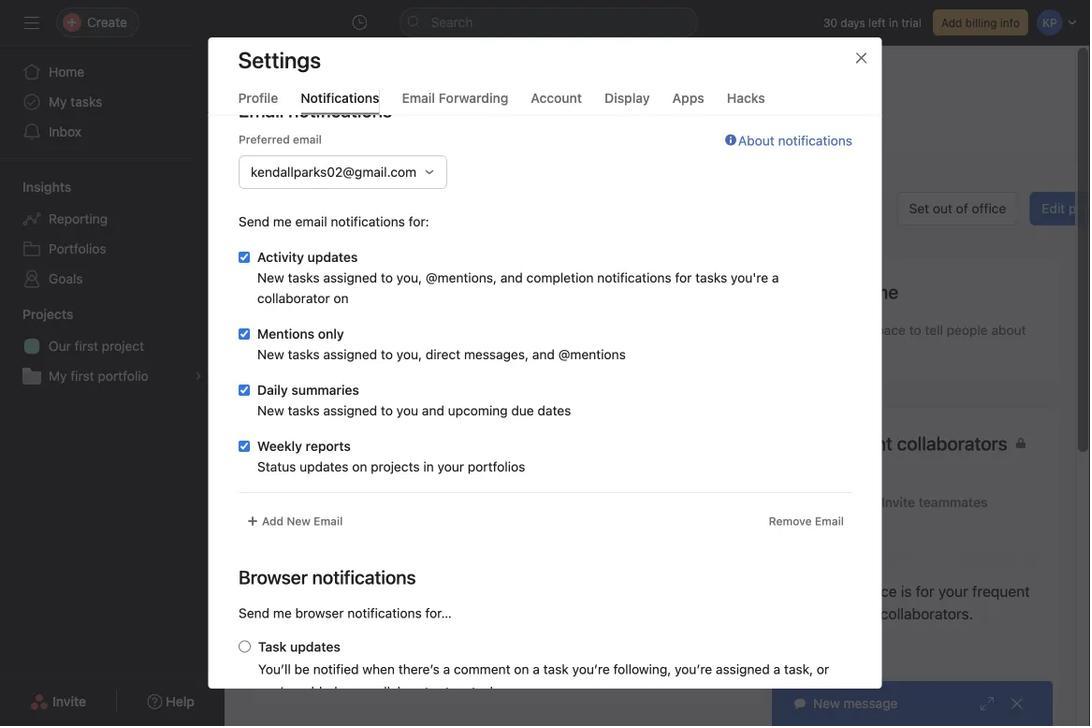 Task type: locate. For each thing, give the bounding box(es) containing it.
1 you, from the top
[[396, 271, 422, 286]]

my down our
[[49, 368, 67, 384]]

2 completed image from the top
[[274, 468, 297, 490]]

display
[[605, 90, 650, 105]]

completed image for 6️⃣
[[274, 504, 297, 527]]

set
[[910, 201, 930, 216]]

stay
[[364, 580, 391, 596]]

completed checkbox up status
[[274, 431, 297, 454]]

email right remove
[[815, 515, 844, 528]]

on right comment
[[514, 662, 529, 678]]

None radio
[[238, 641, 250, 653]]

1 horizontal spatial and
[[500, 271, 523, 286]]

1 vertical spatial completed image
[[274, 577, 297, 600]]

to left you
[[381, 403, 393, 419]]

completed image left analyze
[[274, 395, 297, 417]]

direct
[[425, 347, 460, 363]]

my inside 'my tasks' link
[[49, 94, 67, 110]]

as
[[341, 685, 355, 700]]

work up sections
[[511, 580, 540, 596]]

2 vertical spatial updates
[[290, 640, 340, 655]]

in right left at the top right of the page
[[889, 16, 899, 29]]

on inside task updates you'll be notified when there's a comment on a task you're following, you're assigned a task, or you're added as a collaborator to a task
[[514, 662, 529, 678]]

my inside my first portfolio link
[[49, 368, 67, 384]]

2 completed image from the top
[[274, 577, 297, 600]]

1 horizontal spatial collaborator
[[369, 685, 441, 700]]

my tasks link
[[11, 87, 213, 117]]

you
[[396, 403, 418, 419]]

you, inside mentions only new tasks assigned to you, direct messages, and @mentions
[[396, 347, 422, 363]]

insights element
[[0, 170, 225, 298]]

updates inside task updates you'll be notified when there's a comment on a task you're following, you're assigned a task, or you're added as a collaborator to a task
[[290, 640, 340, 655]]

first down our first project
[[71, 368, 94, 384]]

None checkbox
[[238, 385, 249, 396]]

set out of office button
[[897, 192, 1019, 226]]

collaborator up mentions
[[257, 291, 330, 307]]

show
[[283, 663, 317, 679]]

0 vertical spatial me
[[273, 214, 291, 230]]

Completed checkbox
[[274, 431, 297, 454], [274, 504, 297, 527], [274, 614, 297, 636]]

to inside activity updates new tasks assigned to you, @mentions, and completion notifications for tasks you're a collaborator on
[[381, 271, 393, 286]]

1 vertical spatial you,
[[396, 347, 422, 363]]

2 me from the top
[[273, 606, 291, 622]]

assigned
[[323, 271, 377, 286], [323, 347, 377, 363], [323, 403, 377, 419], [716, 662, 770, 678]]

updates
[[307, 250, 357, 265], [299, 460, 348, 475], [290, 640, 340, 655]]

email up activity
[[295, 214, 327, 230]]

assigned down only
[[323, 347, 377, 363]]

presentation
[[344, 471, 420, 487]]

completed image up status
[[274, 431, 297, 454]]

0 horizontal spatial add
[[262, 515, 283, 528]]

updates inside activity updates new tasks assigned to you, @mentions, and completion notifications for tasks you're a collaborator on
[[307, 250, 357, 265]]

1 horizontal spatial work
[[511, 580, 540, 596]]

1 horizontal spatial email
[[402, 90, 435, 105]]

email
[[293, 133, 321, 147], [295, 214, 327, 230]]

for:
[[408, 214, 429, 230]]

1 completed image from the top
[[274, 395, 297, 417]]

3 completed image from the top
[[274, 504, 297, 527]]

feedback
[[347, 435, 403, 450]]

of right out
[[957, 201, 969, 216]]

0 vertical spatial collaborator
[[257, 291, 330, 307]]

completed checkbox for review
[[274, 431, 297, 454]]

completed checkbox down weekly
[[274, 468, 297, 490]]

2 vertical spatial and
[[422, 403, 444, 419]]

1 vertical spatial updates
[[299, 460, 348, 475]]

projects button
[[0, 305, 73, 324]]

my for my tasks
[[49, 94, 67, 110]]

3 completed checkbox from the top
[[274, 614, 297, 636]]

2 send from the top
[[238, 606, 269, 622]]

send
[[238, 214, 269, 230], [238, 606, 269, 622]]

browser
[[295, 606, 344, 622]]

1 my from the top
[[49, 94, 67, 110]]

you're
[[731, 271, 768, 286]]

invite button
[[18, 685, 98, 719]]

add new email button
[[238, 509, 351, 535]]

add left 6️⃣
[[262, 515, 283, 528]]

tasks right for
[[695, 271, 727, 286]]

project
[[102, 338, 144, 354]]

collaborator
[[257, 291, 330, 307], [369, 685, 441, 700]]

for…
[[425, 606, 451, 622]]

invite
[[52, 694, 86, 710]]

be
[[294, 662, 309, 678]]

me left '3️⃣'
[[273, 606, 291, 622]]

on
[[333, 291, 348, 307], [352, 460, 367, 475], [394, 580, 409, 596], [514, 662, 529, 678]]

email down 'email notifications'
[[293, 133, 321, 147]]

our
[[49, 338, 71, 354]]

messages,
[[464, 347, 529, 363]]

of inside button
[[957, 201, 969, 216]]

new left sixth:
[[286, 515, 310, 528]]

new inside mentions only new tasks assigned to you, direct messages, and @mentions
[[257, 347, 284, 363]]

task down comment
[[471, 685, 497, 700]]

email
[[402, 90, 435, 105], [313, 515, 342, 528], [815, 515, 844, 528]]

and right messages,
[[532, 347, 555, 363]]

on inside weekly reports status updates on projects in your portfolios
[[352, 460, 367, 475]]

collaborator down there's
[[369, 685, 441, 700]]

about notifications
[[738, 133, 852, 149]]

assigned inside activity updates new tasks assigned to you, @mentions, and completion notifications for tasks you're a collaborator on
[[323, 271, 377, 286]]

work right make
[[391, 507, 420, 523]]

more
[[320, 663, 352, 679]]

schedule a meeting
[[301, 362, 420, 377]]

0 vertical spatial of
[[957, 201, 969, 216]]

my first portfolio link
[[11, 361, 213, 391]]

1 vertical spatial completed checkbox
[[274, 468, 297, 490]]

assigned up review feedback
[[323, 403, 377, 419]]

Completed checkbox
[[274, 395, 297, 417], [274, 468, 297, 490], [274, 577, 297, 600]]

a right as
[[358, 685, 365, 700]]

1 vertical spatial my
[[49, 368, 67, 384]]

of right top
[[436, 580, 449, 596]]

1 vertical spatial in
[[423, 460, 434, 475]]

0 vertical spatial completed checkbox
[[274, 431, 297, 454]]

to for mentions only new tasks assigned to you, direct messages, and @mentions
[[381, 347, 393, 363]]

to inside mentions only new tasks assigned to you, direct messages, and @mentions
[[381, 347, 393, 363]]

assigned inside mentions only new tasks assigned to you, direct messages, and @mentions
[[323, 347, 377, 363]]

close image
[[854, 51, 869, 66], [1010, 696, 1025, 711]]

completed image
[[274, 395, 297, 417], [274, 468, 297, 490], [274, 504, 297, 527], [274, 614, 297, 636]]

3 completed checkbox from the top
[[274, 577, 297, 600]]

portfolios link
[[11, 234, 213, 264]]

tasks down mentions
[[287, 347, 319, 363]]

manageable
[[423, 507, 497, 523]]

my tasks
[[278, 281, 353, 303]]

notifications inside about notifications link
[[778, 133, 852, 149]]

you're right 'following,'
[[675, 662, 712, 678]]

review
[[301, 435, 343, 450]]

close image right expand new message image
[[1010, 696, 1025, 711]]

results
[[352, 398, 392, 414]]

hide sidebar image
[[24, 15, 39, 30]]

completed image
[[274, 431, 297, 454], [274, 577, 297, 600]]

completed image left 6️⃣
[[274, 504, 297, 527]]

set out of office
[[910, 201, 1007, 216]]

0 vertical spatial in
[[889, 16, 899, 29]]

updates for task updates
[[290, 640, 340, 655]]

0 vertical spatial send
[[238, 214, 269, 230]]

completed checkbox left 4️⃣
[[274, 577, 297, 600]]

1 vertical spatial collaborator
[[369, 685, 441, 700]]

my up inbox in the top of the page
[[49, 94, 67, 110]]

tasks down home
[[71, 94, 102, 110]]

reports
[[305, 439, 350, 455]]

2 horizontal spatial and
[[532, 347, 555, 363]]

1 horizontal spatial add
[[942, 16, 963, 29]]

2 you, from the top
[[396, 347, 422, 363]]

task
[[543, 662, 569, 678], [471, 685, 497, 700]]

on down review feedback
[[352, 460, 367, 475]]

2 completed checkbox from the top
[[274, 504, 297, 527]]

add
[[942, 16, 963, 29], [262, 515, 283, 528]]

0 horizontal spatial of
[[436, 580, 449, 596]]

a right you're
[[772, 271, 779, 286]]

0 vertical spatial completed image
[[274, 431, 297, 454]]

sections
[[473, 617, 524, 632]]

1 vertical spatial first
[[71, 368, 94, 384]]

completed image left '3️⃣'
[[274, 614, 297, 636]]

0 vertical spatial my
[[49, 94, 67, 110]]

mentions only new tasks assigned to you, direct messages, and @mentions
[[257, 327, 626, 363]]

1 vertical spatial add
[[262, 515, 283, 528]]

1 vertical spatial close image
[[1010, 696, 1025, 711]]

6️⃣
[[301, 507, 314, 523]]

you, left @mentions,
[[396, 271, 422, 286]]

1 vertical spatial me
[[273, 606, 291, 622]]

in left your on the bottom left of page
[[423, 460, 434, 475]]

my for my first portfolio
[[49, 368, 67, 384]]

email left "forwarding"
[[402, 90, 435, 105]]

me for email
[[273, 214, 291, 230]]

notifications right about
[[778, 133, 852, 149]]

new down activity
[[257, 271, 284, 286]]

about me
[[817, 281, 899, 303]]

2 vertical spatial completed checkbox
[[274, 577, 297, 600]]

2 completed checkbox from the top
[[274, 468, 297, 490]]

and left completion
[[500, 271, 523, 286]]

first right our
[[75, 338, 98, 354]]

tasks inside daily summaries new tasks assigned to you and upcoming due dates
[[287, 403, 319, 419]]

tasks down 'summaries'
[[287, 403, 319, 419]]

tasks
[[71, 94, 102, 110], [287, 271, 319, 286], [695, 271, 727, 286], [704, 286, 732, 299], [287, 347, 319, 363], [287, 403, 319, 419]]

0 horizontal spatial close image
[[854, 51, 869, 66]]

kendallparks02@gmail.com button
[[238, 156, 447, 190]]

notifications left for
[[597, 271, 671, 286]]

and inside mentions only new tasks assigned to you, direct messages, and @mentions
[[532, 347, 555, 363]]

global element
[[0, 46, 225, 158]]

30 days left in trial
[[824, 16, 922, 29]]

assigned down send me email notifications for:
[[323, 271, 377, 286]]

new down daily
[[257, 403, 284, 419]]

assigned inside daily summaries new tasks assigned to you and upcoming due dates
[[323, 403, 377, 419]]

4️⃣
[[301, 580, 314, 596]]

completed image down weekly
[[274, 468, 297, 490]]

billing
[[966, 16, 997, 29]]

about notifications link
[[725, 132, 852, 212]]

send up "task" at bottom left
[[238, 606, 269, 622]]

a right comment
[[532, 662, 540, 678]]

expand new message image
[[980, 696, 995, 711]]

projects element
[[0, 298, 225, 395]]

tasks right all
[[704, 286, 732, 299]]

to left tell at top
[[910, 323, 922, 338]]

projects
[[370, 460, 420, 475]]

1 horizontal spatial in
[[889, 16, 899, 29]]

1 completed checkbox from the top
[[274, 431, 297, 454]]

new for new tasks assigned to you and upcoming due dates
[[257, 403, 284, 419]]

new down mentions
[[257, 347, 284, 363]]

trial
[[902, 16, 922, 29]]

browser notifications
[[238, 567, 416, 589]]

home
[[49, 64, 84, 80]]

in
[[889, 16, 899, 29], [423, 460, 434, 475]]

new inside daily summaries new tasks assigned to you and upcoming due dates
[[257, 403, 284, 419]]

1 completed checkbox from the top
[[274, 395, 297, 417]]

and inside activity updates new tasks assigned to you, @mentions, and completion notifications for tasks you're a collaborator on
[[500, 271, 523, 286]]

on up only
[[333, 291, 348, 307]]

me up activity
[[273, 214, 291, 230]]

completed checkbox for create presentation
[[274, 468, 297, 490]]

None checkbox
[[238, 252, 249, 264], [238, 329, 249, 340], [238, 441, 249, 453], [238, 252, 249, 264], [238, 329, 249, 340], [238, 441, 249, 453]]

completed checkbox left analyze
[[274, 395, 297, 417]]

use this space to tell people about yourself.
[[817, 323, 1027, 359]]

add left billing in the top right of the page
[[942, 16, 963, 29]]

task
[[258, 640, 286, 655]]

you,
[[396, 271, 422, 286], [396, 347, 422, 363]]

about
[[738, 133, 774, 149]]

0 vertical spatial and
[[500, 271, 523, 286]]

1 send from the top
[[238, 214, 269, 230]]

1 vertical spatial send
[[238, 606, 269, 622]]

assigned for only
[[323, 347, 377, 363]]

reporting
[[49, 211, 108, 227]]

to right the my tasks
[[381, 271, 393, 286]]

4 completed image from the top
[[274, 614, 297, 636]]

you're left 'following,'
[[572, 662, 610, 678]]

get
[[356, 617, 377, 632]]

show more button
[[278, 654, 357, 688]]

completed checkbox for 4️⃣ fourth: stay on top of incoming work
[[274, 577, 297, 600]]

updates down reports
[[299, 460, 348, 475]]

0 horizontal spatial and
[[422, 403, 444, 419]]

account button
[[531, 90, 582, 115]]

3️⃣
[[301, 617, 314, 632]]

email left make
[[313, 515, 342, 528]]

tasks inside button
[[704, 286, 732, 299]]

collaborator inside task updates you'll be notified when there's a comment on a task you're following, you're assigned a task, or you're added as a collaborator to a task
[[369, 685, 441, 700]]

preferred email
[[238, 133, 321, 147]]

1 vertical spatial completed checkbox
[[274, 504, 297, 527]]

edit prof button
[[1030, 192, 1091, 226]]

0 horizontal spatial you're
[[258, 685, 295, 700]]

completed checkbox left '3️⃣'
[[274, 614, 297, 636]]

a left task,
[[773, 662, 780, 678]]

space
[[870, 323, 906, 338]]

1 vertical spatial task
[[471, 685, 497, 700]]

all
[[689, 286, 701, 299]]

1 horizontal spatial of
[[957, 201, 969, 216]]

completed checkbox for analyze results
[[274, 395, 297, 417]]

2 my from the top
[[49, 368, 67, 384]]

0 vertical spatial task
[[543, 662, 569, 678]]

new inside activity updates new tasks assigned to you, @mentions, and completion notifications for tasks you're a collaborator on
[[257, 271, 284, 286]]

notifications left the for:
[[330, 214, 405, 230]]

due
[[511, 403, 534, 419]]

2 vertical spatial completed checkbox
[[274, 614, 297, 636]]

you're down you'll
[[258, 685, 295, 700]]

left
[[869, 16, 886, 29]]

1 vertical spatial work
[[511, 580, 540, 596]]

0 vertical spatial you,
[[396, 271, 422, 286]]

0 vertical spatial email
[[293, 133, 321, 147]]

of
[[957, 201, 969, 216], [436, 580, 449, 596]]

and right you
[[422, 403, 444, 419]]

0 horizontal spatial collaborator
[[257, 291, 330, 307]]

completed checkbox left 6️⃣
[[274, 504, 297, 527]]

to up the results
[[381, 347, 393, 363]]

0 horizontal spatial in
[[423, 460, 434, 475]]

completed image left 4️⃣
[[274, 577, 297, 600]]

0 vertical spatial completed checkbox
[[274, 395, 297, 417]]

task right comment
[[543, 662, 569, 678]]

0 vertical spatial add
[[942, 16, 963, 29]]

1 vertical spatial and
[[532, 347, 555, 363]]

updates down send me email notifications for:
[[307, 250, 357, 265]]

1 me from the top
[[273, 214, 291, 230]]

completed image for analyze
[[274, 395, 297, 417]]

close image down days
[[854, 51, 869, 66]]

portfolio
[[98, 368, 149, 384]]

1 completed image from the top
[[274, 431, 297, 454]]

a
[[772, 271, 779, 286], [360, 362, 367, 377], [443, 662, 450, 678], [532, 662, 540, 678], [773, 662, 780, 678], [358, 685, 365, 700], [461, 685, 468, 700]]

your
[[437, 460, 464, 475]]

goals
[[49, 271, 83, 286]]

updates up the show more
[[290, 640, 340, 655]]

prof
[[1069, 201, 1091, 216]]

to down comment
[[445, 685, 457, 700]]

assigned left task,
[[716, 662, 770, 678]]

0 vertical spatial first
[[75, 338, 98, 354]]

to inside daily summaries new tasks assigned to you and upcoming due dates
[[381, 403, 393, 419]]

to inside the use this space to tell people about yourself.
[[910, 323, 922, 338]]

0 vertical spatial updates
[[307, 250, 357, 265]]

send up activity
[[238, 214, 269, 230]]

0 horizontal spatial email
[[313, 515, 342, 528]]

new inside button
[[286, 515, 310, 528]]

0 vertical spatial close image
[[854, 51, 869, 66]]

a down comment
[[461, 685, 468, 700]]

1 horizontal spatial task
[[543, 662, 569, 678]]

0 vertical spatial work
[[391, 507, 420, 523]]

you, inside activity updates new tasks assigned to you, @mentions, and completion notifications for tasks you're a collaborator on
[[396, 271, 422, 286]]

you, left direct
[[396, 347, 422, 363]]

dates
[[537, 403, 571, 419]]



Task type: describe. For each thing, give the bounding box(es) containing it.
2 horizontal spatial email
[[815, 515, 844, 528]]

tasks inside global element
[[71, 94, 102, 110]]

you, for direct
[[396, 347, 422, 363]]

to for activity updates new tasks assigned to you, @mentions, and completion notifications for tasks you're a collaborator on
[[381, 271, 393, 286]]

new for new tasks assigned to you, direct messages, and @mentions
[[257, 347, 284, 363]]

add for add new email
[[262, 515, 283, 528]]

portfolios
[[49, 241, 106, 257]]

following,
[[613, 662, 671, 678]]

send me email notifications for:
[[238, 214, 429, 230]]

first for our
[[75, 338, 98, 354]]

third:
[[317, 617, 352, 632]]

view all tasks button
[[652, 279, 740, 305]]

comment
[[453, 662, 510, 678]]

out
[[933, 201, 953, 216]]

2 horizontal spatial you're
[[675, 662, 712, 678]]

updates for activity updates
[[307, 250, 357, 265]]

only
[[318, 327, 344, 342]]

profile
[[238, 90, 278, 105]]

view
[[660, 286, 686, 299]]

1 vertical spatial of
[[436, 580, 449, 596]]

search button
[[399, 7, 699, 37]]

tell
[[925, 323, 944, 338]]

office
[[972, 201, 1007, 216]]

assigned for summaries
[[323, 403, 377, 419]]

profile button
[[238, 90, 278, 115]]

completed image for create
[[274, 468, 297, 490]]

remove email
[[769, 515, 844, 528]]

use
[[817, 323, 841, 338]]

1 vertical spatial email
[[295, 214, 327, 230]]

weekly reports status updates on projects in your portfolios
[[257, 439, 525, 475]]

mentions
[[257, 327, 314, 342]]

in inside weekly reports status updates on projects in your portfolios
[[423, 460, 434, 475]]

insights button
[[0, 178, 71, 197]]

on left top
[[394, 580, 409, 596]]

search
[[431, 15, 473, 30]]

added
[[299, 685, 337, 700]]

a right there's
[[443, 662, 450, 678]]

kp
[[298, 120, 361, 182]]

email forwarding
[[402, 90, 509, 105]]

forwarding
[[439, 90, 509, 105]]

updates inside weekly reports status updates on projects in your portfolios
[[299, 460, 348, 475]]

completed image for 3️⃣
[[274, 614, 297, 636]]

completed image for 4️⃣
[[274, 577, 297, 600]]

this
[[844, 323, 866, 338]]

days
[[841, 16, 866, 29]]

add billing info
[[942, 16, 1020, 29]]

to for daily summaries new tasks assigned to you and upcoming due dates
[[381, 403, 393, 419]]

incoming
[[452, 580, 507, 596]]

a left meeting
[[360, 362, 367, 377]]

analyze results
[[301, 398, 392, 414]]

a inside activity updates new tasks assigned to you, @mentions, and completion notifications for tasks you're a collaborator on
[[772, 271, 779, 286]]

@mentions,
[[425, 271, 497, 286]]

to inside task updates you'll be notified when there's a comment on a task you're following, you're assigned a task, or you're added as a collaborator to a task
[[445, 685, 457, 700]]

0 horizontal spatial work
[[391, 507, 420, 523]]

apps button
[[673, 90, 705, 115]]

add billing info button
[[933, 9, 1029, 36]]

show more
[[283, 663, 352, 679]]

insights
[[22, 179, 71, 195]]

my first portfolio
[[49, 368, 149, 384]]

goals link
[[11, 264, 213, 294]]

1 horizontal spatial close image
[[1010, 696, 1025, 711]]

send for send me email notifications for:
[[238, 214, 269, 230]]

3️⃣ third: get organized with sections
[[301, 617, 524, 632]]

our first project
[[49, 338, 144, 354]]

view all tasks
[[660, 286, 732, 299]]

add for add billing info
[[942, 16, 963, 29]]

portfolios
[[467, 460, 525, 475]]

notifications down stay
[[347, 606, 421, 622]]

assigned for updates
[[323, 271, 377, 286]]

@mentions
[[558, 347, 626, 363]]

search list box
[[399, 7, 699, 37]]

edit
[[1042, 201, 1066, 216]]

settings
[[238, 47, 321, 73]]

first for my
[[71, 368, 94, 384]]

notifications button
[[301, 90, 380, 115]]

hacks button
[[727, 90, 765, 115]]

you'll
[[258, 662, 290, 678]]

activity updates new tasks assigned to you, @mentions, and completion notifications for tasks you're a collaborator on
[[257, 250, 779, 307]]

collaborator inside activity updates new tasks assigned to you, @mentions, and completion notifications for tasks you're a collaborator on
[[257, 291, 330, 307]]

notified
[[313, 662, 359, 678]]

assigned inside task updates you'll be notified when there's a comment on a task you're following, you're assigned a task, or you're added as a collaborator to a task
[[716, 662, 770, 678]]

completed checkbox for 3️⃣
[[274, 614, 297, 636]]

my tasks
[[49, 94, 102, 110]]

review feedback
[[301, 435, 403, 450]]

completed image for review
[[274, 431, 297, 454]]

0 horizontal spatial task
[[471, 685, 497, 700]]

tasks inside mentions only new tasks assigned to you, direct messages, and @mentions
[[287, 347, 319, 363]]

weekly
[[257, 439, 302, 455]]

fourth:
[[317, 580, 361, 596]]

yourself.
[[817, 343, 869, 359]]

30
[[824, 16, 838, 29]]

you, for @mentions,
[[396, 271, 422, 286]]

our first project link
[[11, 331, 213, 361]]

new for new tasks assigned to you, @mentions, and completion notifications for tasks you're a collaborator on
[[257, 271, 284, 286]]

preferred
[[238, 133, 290, 147]]

and inside daily summaries new tasks assigned to you and upcoming due dates
[[422, 403, 444, 419]]

frequent collaborators
[[817, 433, 1008, 455]]

analyze
[[301, 398, 348, 414]]

completion
[[526, 271, 593, 286]]

new message
[[814, 696, 898, 711]]

reporting link
[[11, 204, 213, 234]]

1 horizontal spatial you're
[[572, 662, 610, 678]]

notifications
[[301, 90, 380, 105]]

on inside activity updates new tasks assigned to you, @mentions, and completion notifications for tasks you're a collaborator on
[[333, 291, 348, 307]]

display button
[[605, 90, 650, 115]]

schedule
[[301, 362, 357, 377]]

add new email
[[262, 515, 342, 528]]

send for send me browser notifications for…
[[238, 606, 269, 622]]

notifications inside activity updates new tasks assigned to you, @mentions, and completion notifications for tasks you're a collaborator on
[[597, 271, 671, 286]]

for
[[675, 271, 692, 286]]

meeting
[[371, 362, 420, 377]]

completed checkbox for 6️⃣
[[274, 504, 297, 527]]

task updates you'll be notified when there's a comment on a task you're following, you're assigned a task, or you're added as a collaborator to a task
[[258, 640, 829, 700]]

email notifications
[[238, 100, 392, 122]]

me for browser
[[273, 606, 291, 622]]

email forwarding button
[[402, 90, 509, 115]]

tasks down activity
[[287, 271, 319, 286]]



Task type: vqa. For each thing, say whether or not it's contained in the screenshot.
Emoji ICON on the right of page
no



